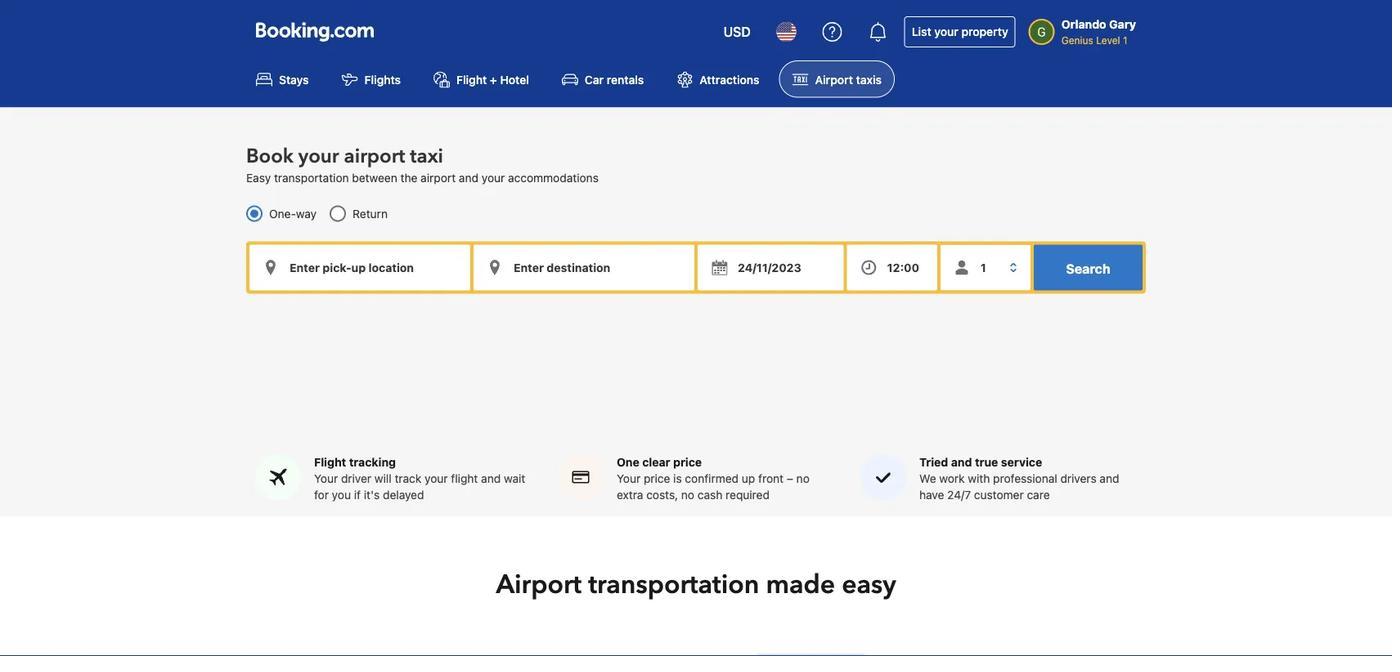 Task type: vqa. For each thing, say whether or not it's contained in the screenshot.
and within the Book your airport taxi Easy transportation between the airport and your accommodations
yes



Task type: locate. For each thing, give the bounding box(es) containing it.
0 horizontal spatial airport
[[344, 143, 405, 170]]

1 vertical spatial flight
[[314, 456, 346, 469]]

0 horizontal spatial airport
[[496, 567, 582, 603]]

will
[[375, 472, 392, 486]]

0 horizontal spatial flight
[[314, 456, 346, 469]]

return
[[353, 207, 388, 220]]

no
[[796, 472, 810, 486], [681, 489, 694, 502]]

your
[[934, 25, 958, 38], [298, 143, 339, 170], [482, 171, 505, 184], [425, 472, 448, 486]]

0 vertical spatial no
[[796, 472, 810, 486]]

airport transportation made easy
[[496, 567, 896, 603]]

tracking
[[349, 456, 396, 469]]

clear
[[642, 456, 670, 469]]

1 vertical spatial no
[[681, 489, 694, 502]]

price
[[673, 456, 702, 469], [644, 472, 670, 486]]

0 horizontal spatial transportation
[[274, 171, 349, 184]]

transportation inside book your airport taxi easy transportation between the airport and your accommodations
[[274, 171, 349, 184]]

0 vertical spatial airport
[[815, 73, 853, 86]]

orlando
[[1061, 18, 1106, 31]]

1 vertical spatial airport
[[421, 171, 456, 184]]

24/7
[[947, 489, 971, 502]]

flight
[[456, 73, 487, 86], [314, 456, 346, 469]]

airport down taxi
[[421, 171, 456, 184]]

professional
[[993, 472, 1057, 486]]

2 your from the left
[[617, 472, 641, 486]]

easy
[[842, 567, 896, 603]]

1 your from the left
[[314, 472, 338, 486]]

price up "is"
[[673, 456, 702, 469]]

and inside book your airport taxi easy transportation between the airport and your accommodations
[[459, 171, 478, 184]]

flight up driver
[[314, 456, 346, 469]]

no right '–'
[[796, 472, 810, 486]]

1 vertical spatial transportation
[[588, 567, 759, 603]]

accommodations
[[508, 171, 599, 184]]

one-way
[[269, 207, 317, 220]]

no down "is"
[[681, 489, 694, 502]]

booking.com online hotel reservations image
[[256, 22, 374, 42]]

1 horizontal spatial flight
[[456, 73, 487, 86]]

1
[[1123, 34, 1128, 46]]

tried
[[919, 456, 948, 469]]

airport
[[344, 143, 405, 170], [421, 171, 456, 184]]

your up for
[[314, 472, 338, 486]]

attractions
[[700, 73, 760, 86]]

your inside flight tracking your driver will track your flight and wait for you if it's delayed
[[425, 472, 448, 486]]

24/11/2023 button
[[698, 245, 844, 291]]

and
[[459, 171, 478, 184], [951, 456, 972, 469], [481, 472, 501, 486], [1100, 472, 1119, 486]]

for
[[314, 489, 329, 502]]

airport
[[815, 73, 853, 86], [496, 567, 582, 603]]

0 vertical spatial price
[[673, 456, 702, 469]]

0 vertical spatial airport
[[344, 143, 405, 170]]

search
[[1066, 261, 1110, 276]]

1 horizontal spatial airport
[[815, 73, 853, 86]]

1 vertical spatial airport
[[496, 567, 582, 603]]

transportation
[[274, 171, 349, 184], [588, 567, 759, 603]]

rentals
[[607, 73, 644, 86]]

0 horizontal spatial your
[[314, 472, 338, 486]]

booking airport taxi image
[[756, 654, 1100, 657]]

book
[[246, 143, 294, 170]]

flight
[[451, 472, 478, 486]]

flight inside flight tracking your driver will track your flight and wait for you if it's delayed
[[314, 456, 346, 469]]

flights
[[364, 73, 401, 86]]

car
[[585, 73, 604, 86]]

1 vertical spatial price
[[644, 472, 670, 486]]

your down one
[[617, 472, 641, 486]]

your
[[314, 472, 338, 486], [617, 472, 641, 486]]

cash
[[698, 489, 723, 502]]

list your property
[[912, 25, 1008, 38]]

0 vertical spatial transportation
[[274, 171, 349, 184]]

Enter destination text field
[[474, 245, 694, 291]]

you
[[332, 489, 351, 502]]

flight left "+"
[[456, 73, 487, 86]]

your right book
[[298, 143, 339, 170]]

and right "the"
[[459, 171, 478, 184]]

with
[[968, 472, 990, 486]]

customer
[[974, 489, 1024, 502]]

have
[[919, 489, 944, 502]]

delayed
[[383, 489, 424, 502]]

1 horizontal spatial your
[[617, 472, 641, 486]]

1 horizontal spatial airport
[[421, 171, 456, 184]]

your left 'accommodations'
[[482, 171, 505, 184]]

car rentals
[[585, 73, 644, 86]]

wait
[[504, 472, 525, 486]]

airport up the 'between'
[[344, 143, 405, 170]]

we
[[919, 472, 936, 486]]

your right track
[[425, 472, 448, 486]]

12:00
[[887, 261, 919, 274]]

care
[[1027, 489, 1050, 502]]

your right list
[[934, 25, 958, 38]]

and left wait at the left bottom of the page
[[481, 472, 501, 486]]

your inside flight tracking your driver will track your flight and wait for you if it's delayed
[[314, 472, 338, 486]]

costs,
[[646, 489, 678, 502]]

flight + hotel
[[456, 73, 529, 86]]

property
[[961, 25, 1008, 38]]

list your property link
[[904, 16, 1016, 47]]

usd button
[[714, 12, 760, 52]]

flight for flight tracking your driver will track your flight and wait for you if it's delayed
[[314, 456, 346, 469]]

price down clear
[[644, 472, 670, 486]]

0 vertical spatial flight
[[456, 73, 487, 86]]



Task type: describe. For each thing, give the bounding box(es) containing it.
book your airport taxi easy transportation between the airport and your accommodations
[[246, 143, 599, 184]]

required
[[726, 489, 770, 502]]

it's
[[364, 489, 380, 502]]

24/11/2023
[[738, 261, 801, 274]]

between
[[352, 171, 397, 184]]

your inside list your property 'link'
[[934, 25, 958, 38]]

stays link
[[243, 61, 322, 98]]

and right the drivers
[[1100, 472, 1119, 486]]

track
[[395, 472, 421, 486]]

+
[[490, 73, 497, 86]]

flight + hotel link
[[420, 61, 542, 98]]

1 horizontal spatial no
[[796, 472, 810, 486]]

work
[[939, 472, 965, 486]]

stays
[[279, 73, 309, 86]]

list
[[912, 25, 931, 38]]

airport taxis link
[[779, 61, 895, 98]]

if
[[354, 489, 361, 502]]

car rentals link
[[549, 61, 657, 98]]

flight for flight + hotel
[[456, 73, 487, 86]]

orlando gary genius level 1
[[1061, 18, 1136, 46]]

1 horizontal spatial price
[[673, 456, 702, 469]]

taxis
[[856, 73, 882, 86]]

usd
[[724, 24, 751, 40]]

airport taxis
[[815, 73, 882, 86]]

airport for airport taxis
[[815, 73, 853, 86]]

way
[[296, 207, 317, 220]]

gary
[[1109, 18, 1136, 31]]

service
[[1001, 456, 1042, 469]]

extra
[[617, 489, 643, 502]]

drivers
[[1060, 472, 1097, 486]]

one-
[[269, 207, 296, 220]]

tried and true service we work with professional drivers and have 24/7 customer care
[[919, 456, 1119, 502]]

and inside flight tracking your driver will track your flight and wait for you if it's delayed
[[481, 472, 501, 486]]

hotel
[[500, 73, 529, 86]]

1 horizontal spatial transportation
[[588, 567, 759, 603]]

flight tracking your driver will track your flight and wait for you if it's delayed
[[314, 456, 525, 502]]

front
[[758, 472, 784, 486]]

true
[[975, 456, 998, 469]]

and up work
[[951, 456, 972, 469]]

confirmed
[[685, 472, 739, 486]]

one
[[617, 456, 639, 469]]

up
[[742, 472, 755, 486]]

attractions link
[[664, 61, 773, 98]]

Enter pick-up location text field
[[249, 245, 470, 291]]

easy
[[246, 171, 271, 184]]

search button
[[1034, 245, 1143, 291]]

your inside one clear price your price is confirmed up front – no extra costs, no cash required
[[617, 472, 641, 486]]

airport for airport transportation made easy
[[496, 567, 582, 603]]

0 horizontal spatial price
[[644, 472, 670, 486]]

genius
[[1061, 34, 1093, 46]]

the
[[400, 171, 417, 184]]

12:00 button
[[847, 245, 937, 291]]

taxi
[[410, 143, 443, 170]]

–
[[787, 472, 793, 486]]

flights link
[[328, 61, 414, 98]]

level
[[1096, 34, 1120, 46]]

is
[[673, 472, 682, 486]]

driver
[[341, 472, 371, 486]]

one clear price your price is confirmed up front – no extra costs, no cash required
[[617, 456, 810, 502]]

0 horizontal spatial no
[[681, 489, 694, 502]]

made
[[766, 567, 835, 603]]



